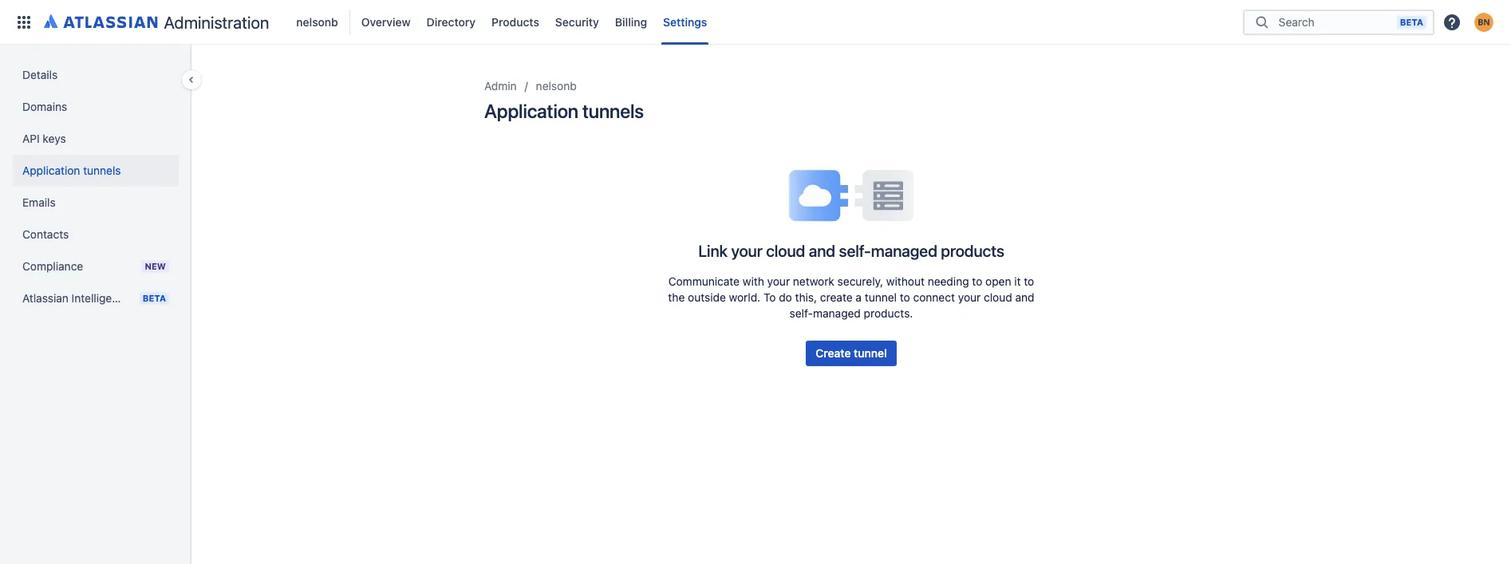 Task type: describe. For each thing, give the bounding box(es) containing it.
new
[[145, 261, 166, 271]]

it
[[1015, 275, 1021, 288]]

a
[[856, 291, 862, 304]]

link
[[699, 242, 728, 260]]

create tunnel
[[816, 346, 887, 360]]

details link
[[13, 59, 179, 91]]

world.
[[729, 291, 761, 304]]

without
[[887, 275, 925, 288]]

0 horizontal spatial application tunnels
[[22, 164, 121, 177]]

needing
[[928, 275, 969, 288]]

1 vertical spatial application
[[22, 164, 80, 177]]

to
[[764, 291, 776, 304]]

2 horizontal spatial your
[[958, 291, 981, 304]]

administration
[[164, 12, 269, 32]]

account image
[[1475, 12, 1494, 32]]

emails
[[22, 196, 56, 209]]

billing link
[[610, 9, 652, 35]]

the
[[668, 291, 685, 304]]

admin
[[484, 79, 517, 93]]

0 horizontal spatial and
[[809, 242, 836, 260]]

overview link
[[357, 9, 416, 35]]

atlassian
[[22, 291, 69, 305]]

1 vertical spatial nelsonb link
[[536, 77, 577, 96]]

connect
[[914, 291, 955, 304]]

0 horizontal spatial nelsonb link
[[292, 9, 343, 35]]

2 horizontal spatial to
[[1024, 275, 1035, 288]]

with
[[743, 275, 765, 288]]

network
[[793, 275, 835, 288]]

and inside communicate with your network securely, without needing to open it to the outside world. to do this, create a tunnel to connect your cloud and self-managed products.
[[1016, 291, 1035, 304]]

nelsonb for leftmost nelsonb link
[[296, 15, 338, 28]]

tunnel inside button
[[854, 346, 887, 360]]

contacts link
[[13, 219, 179, 251]]

overview
[[361, 15, 411, 28]]

admin link
[[484, 77, 517, 96]]

1 horizontal spatial self-
[[839, 242, 871, 260]]

outside
[[688, 291, 726, 304]]

0 horizontal spatial cloud
[[766, 242, 806, 260]]

products
[[941, 242, 1005, 260]]

keys
[[43, 132, 66, 145]]

settings link
[[659, 9, 712, 35]]

cloud inside communicate with your network securely, without needing to open it to the outside world. to do this, create a tunnel to connect your cloud and self-managed products.
[[984, 291, 1013, 304]]

securely,
[[838, 275, 884, 288]]

0 horizontal spatial tunnels
[[83, 164, 121, 177]]

api keys link
[[13, 123, 179, 155]]

intelligence
[[72, 291, 131, 305]]

this,
[[795, 291, 817, 304]]

products.
[[864, 307, 913, 320]]

domains link
[[13, 91, 179, 123]]

search icon image
[[1253, 14, 1272, 30]]

beta
[[143, 293, 166, 303]]

communicate
[[669, 275, 740, 288]]

atlassian intelligence
[[22, 291, 131, 305]]



Task type: vqa. For each thing, say whether or not it's contained in the screenshot.
Communicate
yes



Task type: locate. For each thing, give the bounding box(es) containing it.
1 vertical spatial cloud
[[984, 291, 1013, 304]]

tunnel
[[865, 291, 897, 304], [854, 346, 887, 360]]

0 horizontal spatial your
[[731, 242, 763, 260]]

directory link
[[422, 9, 481, 35]]

0 vertical spatial application tunnels
[[484, 100, 644, 122]]

1 vertical spatial tunnel
[[854, 346, 887, 360]]

compliance
[[22, 259, 83, 273]]

to
[[972, 275, 983, 288], [1024, 275, 1035, 288], [900, 291, 911, 304]]

2 vertical spatial your
[[958, 291, 981, 304]]

self- down "this,"
[[790, 307, 813, 320]]

your up with
[[731, 242, 763, 260]]

nelsonb inside nelsonb link
[[296, 15, 338, 28]]

settings
[[663, 15, 707, 28]]

1 vertical spatial application tunnels
[[22, 164, 121, 177]]

managed up without
[[871, 242, 938, 260]]

application down the keys
[[22, 164, 80, 177]]

products
[[492, 15, 539, 28]]

your up do
[[768, 275, 790, 288]]

1 vertical spatial your
[[768, 275, 790, 288]]

self-
[[839, 242, 871, 260], [790, 307, 813, 320]]

managed down create
[[813, 307, 861, 320]]

1 vertical spatial and
[[1016, 291, 1035, 304]]

api keys
[[22, 132, 66, 145]]

1 horizontal spatial to
[[972, 275, 983, 288]]

0 horizontal spatial nelsonb
[[296, 15, 338, 28]]

create tunnel button
[[806, 341, 897, 366]]

1 horizontal spatial managed
[[871, 242, 938, 260]]

security link
[[551, 9, 604, 35]]

create
[[816, 346, 851, 360]]

nelsonb right admin
[[536, 79, 577, 93]]

1 horizontal spatial your
[[768, 275, 790, 288]]

to right it
[[1024, 275, 1035, 288]]

1 vertical spatial nelsonb
[[536, 79, 577, 93]]

nelsonb link left overview link on the left top of page
[[292, 9, 343, 35]]

1 horizontal spatial cloud
[[984, 291, 1013, 304]]

0 horizontal spatial to
[[900, 291, 911, 304]]

help icon image
[[1443, 12, 1462, 32]]

0 vertical spatial nelsonb
[[296, 15, 338, 28]]

administration banner
[[0, 0, 1512, 45]]

0 vertical spatial self-
[[839, 242, 871, 260]]

application
[[484, 100, 579, 122], [22, 164, 80, 177]]

and up network
[[809, 242, 836, 260]]

1 horizontal spatial application
[[484, 100, 579, 122]]

atlassian image
[[44, 11, 158, 30], [44, 11, 158, 30]]

api
[[22, 132, 40, 145]]

1 horizontal spatial application tunnels
[[484, 100, 644, 122]]

billing
[[615, 15, 647, 28]]

your
[[731, 242, 763, 260], [768, 275, 790, 288], [958, 291, 981, 304]]

application down "admin" link at top
[[484, 100, 579, 122]]

tunnels
[[583, 100, 644, 122], [83, 164, 121, 177]]

nelsonb link right "admin" link at top
[[536, 77, 577, 96]]

1 vertical spatial self-
[[790, 307, 813, 320]]

0 vertical spatial your
[[731, 242, 763, 260]]

managed
[[871, 242, 938, 260], [813, 307, 861, 320]]

Search field
[[1274, 8, 1397, 36]]

self- inside communicate with your network securely, without needing to open it to the outside world. to do this, create a tunnel to connect your cloud and self-managed products.
[[790, 307, 813, 320]]

1 vertical spatial tunnels
[[83, 164, 121, 177]]

nelsonb for the bottommost nelsonb link
[[536, 79, 577, 93]]

nelsonb link
[[292, 9, 343, 35], [536, 77, 577, 96]]

do
[[779, 291, 792, 304]]

application tunnels down the keys
[[22, 164, 121, 177]]

details
[[22, 68, 58, 81]]

tunnel right create
[[854, 346, 887, 360]]

communicate with your network securely, without needing to open it to the outside world. to do this, create a tunnel to connect your cloud and self-managed products.
[[668, 275, 1035, 320]]

and down it
[[1016, 291, 1035, 304]]

0 vertical spatial tunnels
[[583, 100, 644, 122]]

create
[[820, 291, 853, 304]]

application tunnels down "admin" link at top
[[484, 100, 644, 122]]

application tunnels link
[[13, 155, 179, 187]]

1 horizontal spatial nelsonb link
[[536, 77, 577, 96]]

1 horizontal spatial tunnels
[[583, 100, 644, 122]]

0 vertical spatial cloud
[[766, 242, 806, 260]]

0 vertical spatial and
[[809, 242, 836, 260]]

nelsonb left overview at the top left
[[296, 15, 338, 28]]

security
[[555, 15, 599, 28]]

domains
[[22, 100, 67, 113]]

cloud
[[766, 242, 806, 260], [984, 291, 1013, 304]]

contacts
[[22, 227, 69, 241]]

open
[[986, 275, 1012, 288]]

to down without
[[900, 291, 911, 304]]

tunnel up products. at the right of page
[[865, 291, 897, 304]]

managed inside communicate with your network securely, without needing to open it to the outside world. to do this, create a tunnel to connect your cloud and self-managed products.
[[813, 307, 861, 320]]

directory
[[427, 15, 476, 28]]

link your cloud and self-managed products
[[699, 242, 1005, 260]]

global navigation element
[[10, 0, 1244, 44]]

nelsonb
[[296, 15, 338, 28], [536, 79, 577, 93]]

beta
[[1401, 16, 1424, 27]]

products link
[[487, 9, 544, 35]]

1 horizontal spatial nelsonb
[[536, 79, 577, 93]]

0 vertical spatial application
[[484, 100, 579, 122]]

emails link
[[13, 187, 179, 219]]

application tunnels
[[484, 100, 644, 122], [22, 164, 121, 177]]

cloud up network
[[766, 242, 806, 260]]

self- up securely, in the right of the page
[[839, 242, 871, 260]]

0 horizontal spatial application
[[22, 164, 80, 177]]

administration link
[[38, 9, 276, 35]]

0 horizontal spatial self-
[[790, 307, 813, 320]]

tunnel inside communicate with your network securely, without needing to open it to the outside world. to do this, create a tunnel to connect your cloud and self-managed products.
[[865, 291, 897, 304]]

to left the open
[[972, 275, 983, 288]]

cloud down the open
[[984, 291, 1013, 304]]

appswitcher icon image
[[14, 12, 34, 32]]

0 horizontal spatial managed
[[813, 307, 861, 320]]

0 vertical spatial tunnel
[[865, 291, 897, 304]]

1 horizontal spatial and
[[1016, 291, 1035, 304]]

0 vertical spatial nelsonb link
[[292, 9, 343, 35]]

0 vertical spatial managed
[[871, 242, 938, 260]]

and
[[809, 242, 836, 260], [1016, 291, 1035, 304]]

1 vertical spatial managed
[[813, 307, 861, 320]]

your down needing
[[958, 291, 981, 304]]



